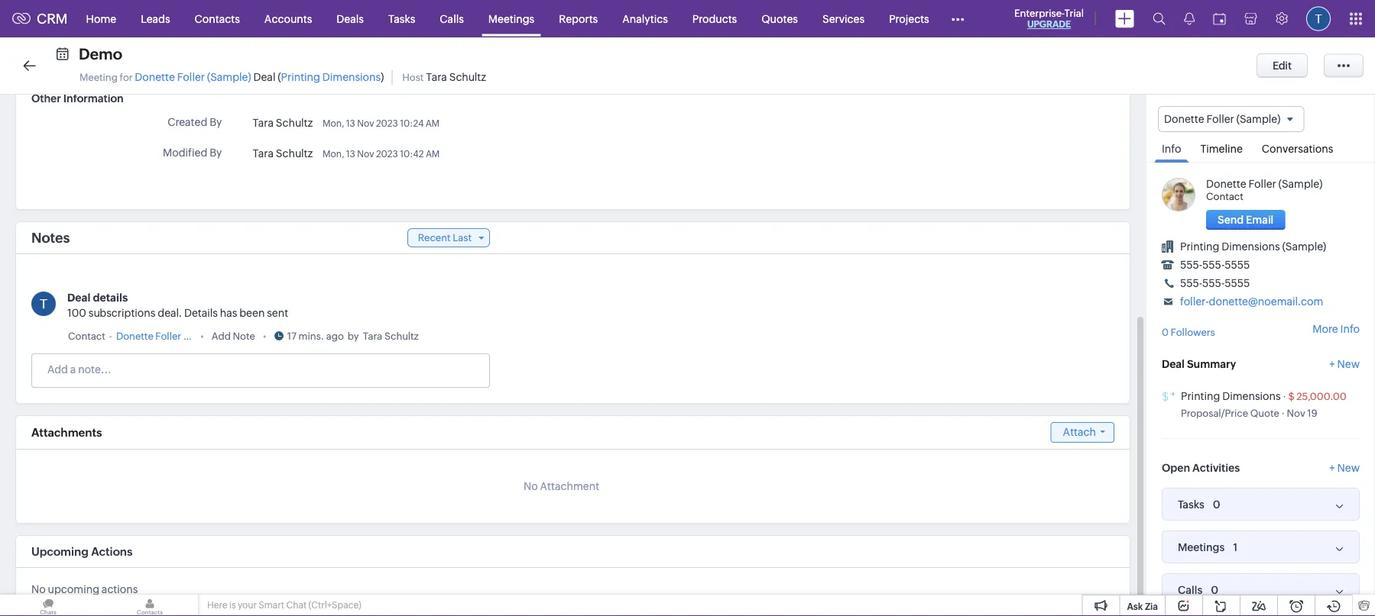 Task type: vqa. For each thing, say whether or not it's contained in the screenshot.
Search Applications text box
no



Task type: locate. For each thing, give the bounding box(es) containing it.
0 horizontal spatial tasks
[[388, 13, 415, 25]]

foller inside field
[[1207, 113, 1234, 125]]

contact down timeline
[[1206, 191, 1244, 203]]

am for created by
[[426, 118, 440, 128]]

2 5555 from the top
[[1225, 278, 1250, 290]]

1 new from the top
[[1337, 358, 1360, 371]]

0 horizontal spatial meetings
[[488, 13, 535, 25]]

1 vertical spatial calls
[[1178, 585, 1203, 597]]

projects link
[[877, 0, 942, 37]]

1 vertical spatial meetings
[[1178, 542, 1225, 554]]

0 vertical spatial 5555
[[1225, 259, 1250, 272]]

donette up info link
[[1164, 113, 1204, 125]]

0 vertical spatial 13
[[346, 118, 355, 128]]

info inside info link
[[1162, 143, 1181, 155]]

donette foller (sample) link up "created by"
[[135, 71, 251, 83]]

printing dimensions link down deals
[[281, 71, 381, 83]]

reports link
[[547, 0, 610, 37]]

2 am from the top
[[426, 149, 440, 159]]

1 vertical spatial info
[[1341, 323, 1360, 335]]

enterprise-
[[1014, 7, 1065, 19]]

donette foller (sample) link down deal.
[[116, 329, 224, 344]]

here
[[207, 601, 227, 611]]

· left $
[[1283, 391, 1286, 403]]

0 vertical spatial meetings
[[488, 13, 535, 25]]

accounts
[[264, 13, 312, 25]]

2 tara schultz from the top
[[253, 147, 313, 159]]

5555
[[1225, 259, 1250, 272], [1225, 278, 1250, 290]]

0 vertical spatial nov
[[357, 118, 374, 128]]

meetings right calls link
[[488, 13, 535, 25]]

1 vertical spatial tara schultz
[[253, 147, 313, 159]]

1 + from the top
[[1330, 358, 1335, 371]]

am
[[426, 118, 440, 128], [426, 149, 440, 159]]

am right 10:24 at the top of page
[[426, 118, 440, 128]]

(sample) down conversations
[[1279, 178, 1323, 191]]

+ new link
[[1330, 358, 1360, 378]]

0 horizontal spatial info
[[1162, 143, 1181, 155]]

mon, up mon, 13 nov 2023 10:42 am
[[323, 118, 344, 128]]

deal for deal summary
[[1162, 358, 1185, 371]]

1 vertical spatial am
[[426, 149, 440, 159]]

13 up mon, 13 nov 2023 10:42 am
[[346, 118, 355, 128]]

0 vertical spatial calls
[[440, 13, 464, 25]]

1 horizontal spatial no
[[524, 481, 538, 493]]

2 vertical spatial 0
[[1211, 585, 1219, 597]]

deal summary
[[1162, 358, 1236, 371]]

1 vertical spatial printing dimensions link
[[1181, 390, 1281, 403]]

2 vertical spatial dimensions
[[1223, 390, 1281, 403]]

1 vertical spatial donette foller (sample) link
[[1206, 178, 1323, 191]]

1 vertical spatial 555-555-5555
[[1180, 278, 1250, 290]]

0 vertical spatial new
[[1337, 358, 1360, 371]]

0 vertical spatial by
[[210, 116, 222, 128]]

dimensions up quote
[[1223, 390, 1281, 403]]

for
[[120, 72, 133, 83]]

0 vertical spatial info
[[1162, 143, 1181, 155]]

donette right -
[[116, 331, 153, 342]]

None button
[[1257, 54, 1308, 78], [1206, 210, 1285, 230], [1257, 54, 1308, 78], [1206, 210, 1285, 230]]

crm
[[37, 11, 68, 27]]

1 vertical spatial by
[[210, 147, 222, 159]]

by for created by
[[210, 116, 222, 128]]

deal up 100
[[67, 292, 91, 304]]

search element
[[1144, 0, 1175, 37]]

schultz
[[449, 71, 486, 83], [276, 117, 313, 129], [276, 147, 313, 159], [384, 331, 419, 342]]

meeting
[[80, 72, 118, 83]]

(sample)
[[207, 71, 251, 83], [1237, 113, 1281, 125], [1279, 178, 1323, 191], [1282, 241, 1326, 253], [183, 331, 224, 342]]

by right created
[[210, 116, 222, 128]]

2 by from the top
[[210, 147, 222, 159]]

1 by from the top
[[210, 116, 222, 128]]

2 vertical spatial deal
[[1162, 358, 1185, 371]]

1 mon, from the top
[[323, 118, 344, 128]]

(sample) inside donette foller (sample) contact
[[1279, 178, 1323, 191]]

13 down mon, 13 nov 2023 10:24 am
[[346, 149, 355, 159]]

deal
[[253, 71, 276, 83], [67, 292, 91, 304], [1162, 358, 1185, 371]]

+ new down more info link
[[1330, 358, 1360, 371]]

(sample) inside field
[[1237, 113, 1281, 125]]

2 new from the top
[[1337, 463, 1360, 475]]

tara schultz for modified by
[[253, 147, 313, 159]]

info left timeline
[[1162, 143, 1181, 155]]

tasks inside tasks link
[[388, 13, 415, 25]]

0
[[1162, 327, 1169, 338], [1213, 499, 1221, 511], [1211, 585, 1219, 597]]

$
[[1288, 391, 1295, 403]]

2 vertical spatial donette foller (sample) link
[[116, 329, 224, 344]]

1 vertical spatial 13
[[346, 149, 355, 159]]

0 vertical spatial am
[[426, 118, 440, 128]]

2023 left 10:24 at the top of page
[[376, 118, 398, 128]]

meetings left 1
[[1178, 542, 1225, 554]]

13
[[346, 118, 355, 128], [346, 149, 355, 159]]

(sample) down 'details'
[[183, 331, 224, 342]]

0 horizontal spatial no
[[31, 584, 46, 596]]

+ new
[[1330, 358, 1360, 371], [1330, 463, 1360, 475]]

mon, down mon, 13 nov 2023 10:24 am
[[323, 149, 344, 159]]

printing down accounts
[[281, 71, 320, 83]]

0 vertical spatial 555-555-5555
[[1180, 259, 1250, 272]]

contacts
[[195, 13, 240, 25]]

1 vertical spatial 0
[[1213, 499, 1221, 511]]

deal left (
[[253, 71, 276, 83]]

1 vertical spatial 2023
[[376, 149, 398, 159]]

1 vertical spatial contact
[[68, 331, 105, 342]]

nov up mon, 13 nov 2023 10:42 am
[[357, 118, 374, 128]]

mon, for modified by
[[323, 149, 344, 159]]

1 tara schultz from the top
[[253, 117, 313, 129]]

tasks down open activities
[[1178, 499, 1205, 511]]

ask zia
[[1127, 602, 1158, 612]]

0 vertical spatial tasks
[[388, 13, 415, 25]]

printing dimensions (sample)
[[1180, 241, 1326, 253]]

signals element
[[1175, 0, 1204, 37]]

5555 down printing dimensions (sample)
[[1225, 259, 1250, 272]]

meetings
[[488, 13, 535, 25], [1178, 542, 1225, 554]]

0 vertical spatial tara schultz
[[253, 117, 313, 129]]

donette
[[135, 71, 175, 83], [1164, 113, 1204, 125], [1206, 178, 1247, 191], [116, 331, 153, 342]]

nov left the 19
[[1287, 408, 1305, 420]]

tasks left calls link
[[388, 13, 415, 25]]

followers
[[1171, 327, 1215, 338]]

2023
[[376, 118, 398, 128], [376, 149, 398, 159]]

+ up 25,000.00
[[1330, 358, 1335, 371]]

1 horizontal spatial deal
[[253, 71, 276, 83]]

(sample) up timeline link
[[1237, 113, 1281, 125]]

by right modified
[[210, 147, 222, 159]]

search image
[[1153, 12, 1166, 25]]

1 horizontal spatial tasks
[[1178, 499, 1205, 511]]

1 vertical spatial deal
[[67, 292, 91, 304]]

no left attachment at left
[[524, 481, 538, 493]]

0 horizontal spatial deal
[[67, 292, 91, 304]]

1 13 from the top
[[346, 118, 355, 128]]

no attachment
[[524, 481, 599, 493]]

0 vertical spatial no
[[524, 481, 538, 493]]

mon,
[[323, 118, 344, 128], [323, 149, 344, 159]]

1 vertical spatial tasks
[[1178, 499, 1205, 511]]

nov down mon, 13 nov 2023 10:24 am
[[357, 149, 374, 159]]

nov
[[357, 118, 374, 128], [357, 149, 374, 159], [1287, 408, 1305, 420]]

2 + from the top
[[1330, 463, 1335, 475]]

555-555-5555
[[1180, 259, 1250, 272], [1180, 278, 1250, 290]]

1 vertical spatial + new
[[1330, 463, 1360, 475]]

1 vertical spatial +
[[1330, 463, 1335, 475]]

details
[[184, 307, 218, 320]]

mins.
[[299, 331, 324, 342]]

1 horizontal spatial contact
[[1206, 191, 1244, 203]]

1 vertical spatial 5555
[[1225, 278, 1250, 290]]

1 vertical spatial dimensions
[[1222, 241, 1280, 253]]

1 vertical spatial printing
[[1180, 241, 1220, 253]]

19
[[1307, 408, 1318, 420]]

13 for created by
[[346, 118, 355, 128]]

enterprise-trial upgrade
[[1014, 7, 1084, 29]]

0 vertical spatial printing dimensions link
[[281, 71, 381, 83]]

+ new down 25,000.00
[[1330, 463, 1360, 475]]

1 vertical spatial new
[[1337, 463, 1360, 475]]

1 horizontal spatial printing dimensions link
[[1181, 390, 1281, 403]]

dimensions for printing dimensions (sample)
[[1222, 241, 1280, 253]]

0 vertical spatial deal
[[253, 71, 276, 83]]

printing up the proposal/price
[[1181, 390, 1220, 403]]

0 horizontal spatial •
[[200, 331, 204, 342]]

2 horizontal spatial deal
[[1162, 358, 1185, 371]]

deal inside deal details 100 subscriptions deal. details has been sent
[[67, 292, 91, 304]]

2 mon, from the top
[[323, 149, 344, 159]]

(sample) up donette@noemail.com
[[1282, 241, 1326, 253]]

proposal/price
[[1181, 408, 1248, 420]]

0 vertical spatial contact
[[1206, 191, 1244, 203]]

actions
[[102, 584, 138, 596]]

note
[[233, 331, 255, 342]]

• right note
[[263, 331, 267, 342]]

printing dimensions · $ 25,000.00 proposal/price quote · nov 19
[[1181, 390, 1347, 420]]

by
[[348, 331, 359, 342]]

2 13 from the top
[[346, 149, 355, 159]]

donette foller (sample) link
[[135, 71, 251, 83], [1206, 178, 1323, 191], [116, 329, 224, 344]]

create menu image
[[1115, 10, 1134, 28]]

chat
[[286, 601, 307, 611]]

deal down 0 followers
[[1162, 358, 1185, 371]]

more info
[[1313, 323, 1360, 335]]

trial
[[1065, 7, 1084, 19]]

foller inside donette foller (sample) contact
[[1249, 178, 1276, 191]]

17
[[287, 331, 297, 342]]

services link
[[810, 0, 877, 37]]

contacts image
[[102, 596, 198, 617]]

contact left -
[[68, 331, 105, 342]]

no left upcoming at bottom
[[31, 584, 46, 596]]

1 horizontal spatial •
[[263, 331, 267, 342]]

other
[[31, 93, 61, 105]]

0 vertical spatial + new
[[1330, 358, 1360, 371]]

+ down 25,000.00
[[1330, 463, 1335, 475]]

no upcoming actions
[[31, 584, 138, 596]]

printing dimensions link up the proposal/price
[[1181, 390, 1281, 403]]

2 2023 from the top
[[376, 149, 398, 159]]

dimensions inside printing dimensions · $ 25,000.00 proposal/price quote · nov 19
[[1223, 390, 1281, 403]]

1 vertical spatial no
[[31, 584, 46, 596]]

1 555-555-5555 from the top
[[1180, 259, 1250, 272]]

0 vertical spatial 2023
[[376, 118, 398, 128]]

dimensions for printing dimensions · $ 25,000.00 proposal/price quote · nov 19
[[1223, 390, 1281, 403]]

tasks link
[[376, 0, 428, 37]]

created by
[[168, 116, 222, 128]]

0 horizontal spatial printing dimensions link
[[281, 71, 381, 83]]

tara right by
[[363, 331, 382, 342]]

contact - donette foller (sample)
[[68, 331, 224, 342]]

2 vertical spatial printing
[[1181, 390, 1220, 403]]

1 + new from the top
[[1330, 358, 1360, 371]]

0 horizontal spatial calls
[[440, 13, 464, 25]]

foller down deal.
[[155, 331, 181, 342]]

info right the more
[[1341, 323, 1360, 335]]

1 vertical spatial nov
[[357, 149, 374, 159]]

leads
[[141, 13, 170, 25]]

meetings inside meetings link
[[488, 13, 535, 25]]

demo
[[79, 45, 122, 63]]

• left add
[[200, 331, 204, 342]]

Other Modules field
[[942, 6, 974, 31]]

)
[[381, 71, 384, 83]]

1 2023 from the top
[[376, 118, 398, 128]]

accounts link
[[252, 0, 324, 37]]

2023 for created by
[[376, 118, 398, 128]]

0 vertical spatial 0
[[1162, 327, 1169, 338]]

(sample) for donette foller (sample) contact
[[1279, 178, 1323, 191]]

subscriptions
[[88, 307, 156, 320]]

0 vertical spatial +
[[1330, 358, 1335, 371]]

5555 up foller-donette@noemail.com link
[[1225, 278, 1250, 290]]

foller down conversations
[[1249, 178, 1276, 191]]

am right 10:42 on the top of page
[[426, 149, 440, 159]]

no for other information
[[31, 584, 46, 596]]

· right quote
[[1282, 408, 1285, 420]]

donette foller (sample) link down conversations
[[1206, 178, 1323, 191]]

donette down timeline
[[1206, 178, 1247, 191]]

dimensions up mon, 13 nov 2023 10:24 am
[[322, 71, 381, 83]]

calls
[[440, 13, 464, 25], [1178, 585, 1203, 597]]

1 horizontal spatial info
[[1341, 323, 1360, 335]]

been
[[239, 307, 265, 320]]

host
[[402, 72, 424, 83]]

25,000.00
[[1297, 391, 1347, 403]]

-
[[109, 331, 112, 342]]

2 vertical spatial nov
[[1287, 408, 1305, 420]]

0 vertical spatial mon,
[[323, 118, 344, 128]]

17 mins. ago
[[287, 331, 344, 342]]

timeline
[[1201, 143, 1243, 155]]

+
[[1330, 358, 1335, 371], [1330, 463, 1335, 475]]

1 am from the top
[[426, 118, 440, 128]]

no
[[524, 481, 538, 493], [31, 584, 46, 596]]

555-
[[1180, 259, 1203, 272], [1203, 259, 1225, 272], [1180, 278, 1203, 290], [1203, 278, 1225, 290]]

info
[[1162, 143, 1181, 155], [1341, 323, 1360, 335]]

2023 left 10:42 on the top of page
[[376, 149, 398, 159]]

modified
[[163, 147, 207, 159]]

100
[[67, 307, 86, 320]]

dimensions up foller-donette@noemail.com link
[[1222, 241, 1280, 253]]

attachments
[[31, 426, 102, 440]]

create menu element
[[1106, 0, 1144, 37]]

printing inside printing dimensions · $ 25,000.00 proposal/price quote · nov 19
[[1181, 390, 1220, 403]]

printing up foller-
[[1180, 241, 1220, 253]]

printing for printing dimensions · $ 25,000.00 proposal/price quote · nov 19
[[1181, 390, 1220, 403]]

meetings link
[[476, 0, 547, 37]]

upcoming actions
[[31, 545, 133, 559]]

host tara schultz
[[402, 71, 486, 83]]

analytics
[[622, 13, 668, 25]]

foller up timeline link
[[1207, 113, 1234, 125]]

smart
[[259, 601, 284, 611]]

1 vertical spatial mon,
[[323, 149, 344, 159]]



Task type: describe. For each thing, give the bounding box(es) containing it.
actions
[[91, 545, 133, 559]]

0 vertical spatial printing
[[281, 71, 320, 83]]

attach
[[1063, 427, 1096, 439]]

attachment
[[540, 481, 599, 493]]

quotes
[[762, 13, 798, 25]]

is
[[229, 601, 236, 611]]

more info link
[[1313, 323, 1360, 335]]

recent
[[418, 232, 451, 244]]

your
[[238, 601, 257, 611]]

modified by
[[163, 147, 222, 159]]

mon, 13 nov 2023 10:42 am
[[323, 149, 440, 159]]

0 for tasks
[[1213, 499, 1221, 511]]

leads link
[[129, 0, 182, 37]]

foller-donette@noemail.com link
[[1180, 296, 1323, 308]]

signals image
[[1184, 12, 1195, 25]]

mon, 13 nov 2023 10:24 am
[[323, 118, 440, 128]]

tara right the modified by
[[253, 147, 274, 159]]

activities
[[1193, 463, 1240, 475]]

zia
[[1145, 602, 1158, 612]]

home
[[86, 13, 116, 25]]

10:24
[[400, 118, 424, 128]]

analytics link
[[610, 0, 680, 37]]

calls link
[[428, 0, 476, 37]]

no for notes
[[524, 481, 538, 493]]

tara right host
[[426, 71, 447, 83]]

2 + new from the top
[[1330, 463, 1360, 475]]

nov for modified by
[[357, 149, 374, 159]]

(
[[278, 71, 281, 83]]

upgrade
[[1027, 19, 1071, 29]]

nov inside printing dimensions · $ 25,000.00 proposal/price quote · nov 19
[[1287, 408, 1305, 420]]

2 555-555-5555 from the top
[[1180, 278, 1250, 290]]

deal.
[[158, 307, 182, 320]]

mon, for created by
[[323, 118, 344, 128]]

(ctrl+space)
[[308, 601, 361, 611]]

quotes link
[[749, 0, 810, 37]]

created
[[168, 116, 207, 128]]

open activities
[[1162, 463, 1240, 475]]

products link
[[680, 0, 749, 37]]

here is your smart chat (ctrl+space)
[[207, 601, 361, 611]]

services
[[823, 13, 865, 25]]

tara down meeting for donette foller (sample) deal ( printing dimensions )
[[253, 117, 274, 129]]

nov for created by
[[357, 118, 374, 128]]

10:42
[[400, 149, 424, 159]]

deal for deal details 100 subscriptions deal. details has been sent
[[67, 292, 91, 304]]

has
[[220, 307, 237, 320]]

tara schultz for created by
[[253, 117, 313, 129]]

donette inside donette foller (sample) contact
[[1206, 178, 1247, 191]]

deal details 100 subscriptions deal. details has been sent
[[67, 292, 288, 320]]

1
[[1233, 542, 1238, 554]]

ago
[[326, 331, 344, 342]]

13 for modified by
[[346, 149, 355, 159]]

0 for calls
[[1211, 585, 1219, 597]]

contact inside donette foller (sample) contact
[[1206, 191, 1244, 203]]

1 vertical spatial ·
[[1282, 408, 1285, 420]]

open
[[1162, 463, 1190, 475]]

by for modified by
[[210, 147, 222, 159]]

info link
[[1154, 132, 1189, 163]]

1 5555 from the top
[[1225, 259, 1250, 272]]

0 vertical spatial dimensions
[[322, 71, 381, 83]]

deals link
[[324, 0, 376, 37]]

0 vertical spatial donette foller (sample) link
[[135, 71, 251, 83]]

information
[[63, 93, 124, 105]]

ask
[[1127, 602, 1143, 612]]

deals
[[337, 13, 364, 25]]

printing for printing dimensions (sample)
[[1180, 241, 1220, 253]]

Add a note... field
[[32, 362, 488, 378]]

1 horizontal spatial meetings
[[1178, 542, 1225, 554]]

donette foller (sample) contact
[[1206, 178, 1323, 203]]

am for modified by
[[426, 149, 440, 159]]

(sample) for donette foller (sample)
[[1237, 113, 1281, 125]]

donette@noemail.com
[[1209, 296, 1323, 308]]

printing dimensions (sample) link
[[1180, 241, 1326, 253]]

(sample) for printing dimensions (sample)
[[1282, 241, 1326, 253]]

0 followers
[[1162, 327, 1215, 338]]

conversations link
[[1254, 132, 1341, 162]]

projects
[[889, 13, 929, 25]]

donette foller (sample)
[[1164, 113, 1281, 125]]

details
[[93, 292, 128, 304]]

profile element
[[1297, 0, 1340, 37]]

foller-
[[1180, 296, 1209, 308]]

0 vertical spatial ·
[[1283, 391, 1286, 403]]

• add note •
[[200, 331, 267, 342]]

donette inside field
[[1164, 113, 1204, 125]]

reports
[[559, 13, 598, 25]]

0 horizontal spatial contact
[[68, 331, 105, 342]]

conversations
[[1262, 143, 1334, 155]]

summary
[[1187, 358, 1236, 371]]

upcoming
[[48, 584, 99, 596]]

timeline link
[[1193, 132, 1251, 162]]

foller-donette@noemail.com
[[1180, 296, 1323, 308]]

recent last
[[418, 232, 472, 244]]

add
[[212, 331, 231, 342]]

calendar image
[[1213, 13, 1226, 25]]

1 horizontal spatial calls
[[1178, 585, 1203, 597]]

donette right for
[[135, 71, 175, 83]]

products
[[692, 13, 737, 25]]

add note link
[[212, 329, 255, 344]]

Donette Foller (Sample) field
[[1158, 106, 1304, 132]]

upcoming
[[31, 545, 89, 559]]

home link
[[74, 0, 129, 37]]

2 • from the left
[[263, 331, 267, 342]]

quote
[[1250, 408, 1280, 420]]

1 • from the left
[[200, 331, 204, 342]]

attach link
[[1051, 423, 1115, 443]]

meeting for donette foller (sample) deal ( printing dimensions )
[[80, 71, 384, 83]]

sent
[[267, 307, 288, 320]]

more
[[1313, 323, 1338, 335]]

profile image
[[1306, 6, 1331, 31]]

chats image
[[0, 596, 96, 617]]

(sample) left (
[[207, 71, 251, 83]]

crm link
[[12, 11, 68, 27]]

2023 for modified by
[[376, 149, 398, 159]]

foller up created
[[177, 71, 205, 83]]



